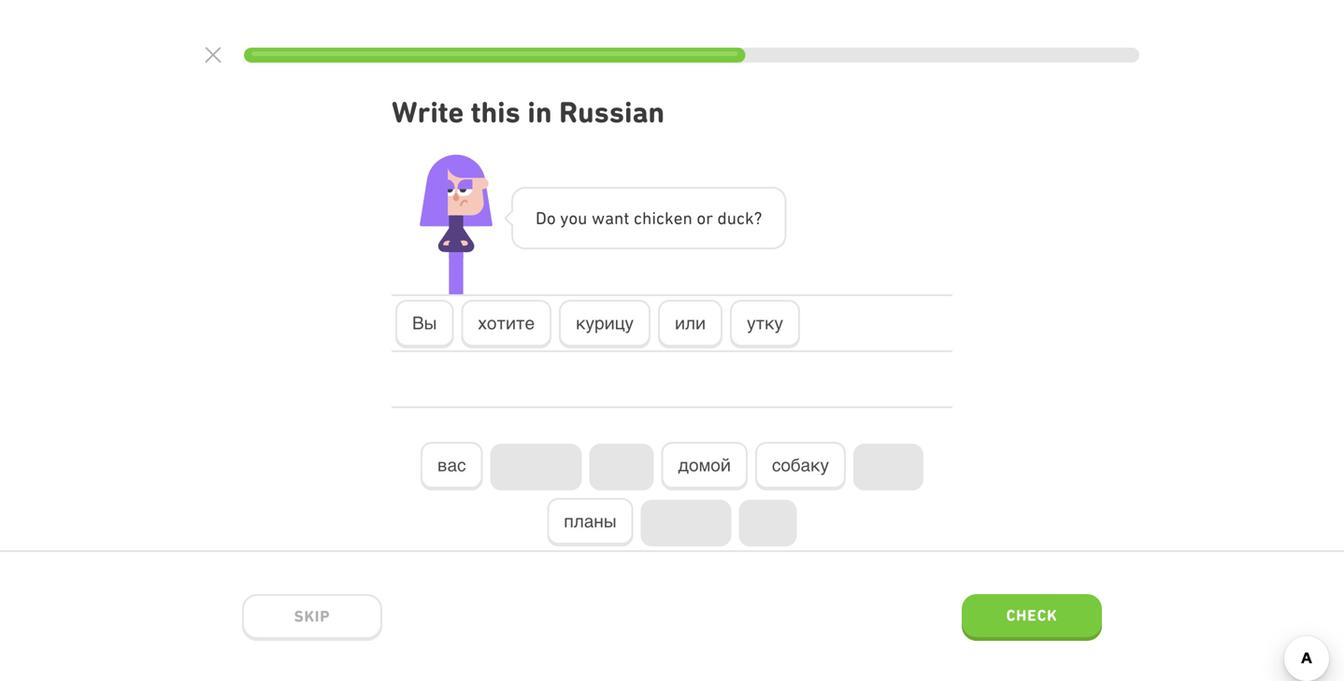 Task type: vqa. For each thing, say whether or not it's contained in the screenshot.
d
yes



Task type: locate. For each thing, give the bounding box(es) containing it.
2 horizontal spatial o
[[697, 208, 706, 228]]

0 horizontal spatial o
[[547, 208, 556, 228]]

k
[[665, 208, 674, 228], [745, 208, 754, 228]]

k right the d
[[745, 208, 754, 228]]

h
[[642, 208, 652, 228]]

1 horizontal spatial c
[[657, 208, 665, 228]]

домой button
[[662, 442, 748, 491]]

0 horizontal spatial u
[[578, 208, 588, 228]]

u left w
[[578, 208, 588, 228]]

u
[[578, 208, 588, 228], [727, 208, 737, 228]]

вас button
[[421, 442, 483, 491]]

2 horizontal spatial c
[[737, 208, 745, 228]]

progress bar
[[244, 48, 1140, 63]]

0 horizontal spatial n
[[614, 208, 624, 228]]

u right the r
[[727, 208, 737, 228]]

w
[[592, 208, 605, 228]]

2 o from the left
[[569, 208, 578, 228]]

собаку button
[[756, 442, 846, 491]]

k right i at left top
[[665, 208, 674, 228]]

?
[[754, 208, 763, 228]]

2 k from the left
[[745, 208, 754, 228]]

o left w
[[569, 208, 578, 228]]

1 o from the left
[[547, 208, 556, 228]]

russian
[[559, 95, 665, 130]]

d
[[536, 208, 547, 228]]

2 n from the left
[[683, 208, 693, 228]]

y
[[560, 208, 569, 228]]

i
[[652, 208, 657, 228]]

o left the d
[[697, 208, 706, 228]]

1 c from the left
[[634, 208, 642, 228]]

вы button
[[396, 300, 454, 349]]

2 c from the left
[[657, 208, 665, 228]]

in
[[528, 95, 552, 130]]

0 horizontal spatial c
[[634, 208, 642, 228]]

утку
[[747, 313, 784, 333]]

n right w
[[614, 208, 624, 228]]

1 horizontal spatial n
[[683, 208, 693, 228]]

1 horizontal spatial u
[[727, 208, 737, 228]]

1 horizontal spatial o
[[569, 208, 578, 228]]

o
[[547, 208, 556, 228], [569, 208, 578, 228], [697, 208, 706, 228]]

n
[[614, 208, 624, 228], [683, 208, 693, 228]]

c right h
[[657, 208, 665, 228]]

3 c from the left
[[737, 208, 745, 228]]

d o
[[536, 208, 556, 228]]

check button
[[962, 595, 1103, 642]]

c left ? on the right of page
[[737, 208, 745, 228]]

skip
[[294, 608, 331, 626]]

o r d u c k ?
[[697, 208, 763, 228]]

утку button
[[731, 300, 801, 349]]

вас
[[438, 456, 466, 476]]

3 o from the left
[[697, 208, 706, 228]]

c right t
[[634, 208, 642, 228]]

0 horizontal spatial k
[[665, 208, 674, 228]]

o left the y
[[547, 208, 556, 228]]

планы button
[[547, 499, 634, 547]]

e
[[674, 208, 683, 228]]

1 horizontal spatial k
[[745, 208, 754, 228]]

или
[[675, 313, 706, 333]]

n left the r
[[683, 208, 693, 228]]

c
[[634, 208, 642, 228], [657, 208, 665, 228], [737, 208, 745, 228]]



Task type: describe. For each thing, give the bounding box(es) containing it.
1 u from the left
[[578, 208, 588, 228]]

домой
[[679, 456, 731, 476]]

1 k from the left
[[665, 208, 674, 228]]

2 u from the left
[[727, 208, 737, 228]]

курицу button
[[559, 300, 651, 349]]

y o u w a n t
[[560, 208, 630, 228]]

o for d
[[547, 208, 556, 228]]

write
[[392, 95, 464, 130]]

1 n from the left
[[614, 208, 624, 228]]

вы
[[412, 313, 437, 333]]

skip button
[[242, 595, 383, 642]]

курицу
[[576, 313, 634, 333]]

хотите button
[[461, 300, 552, 349]]

check
[[1007, 607, 1058, 625]]

планы
[[564, 512, 617, 532]]

или button
[[658, 300, 723, 349]]

хотите
[[478, 313, 535, 333]]

c h i c k e n
[[634, 208, 693, 228]]

write this in russian
[[392, 95, 665, 130]]

this
[[471, 95, 521, 130]]

собаку
[[772, 456, 830, 476]]

o for y
[[569, 208, 578, 228]]

t
[[624, 208, 630, 228]]

d
[[718, 208, 727, 228]]

r
[[706, 208, 714, 228]]

a
[[605, 208, 614, 228]]



